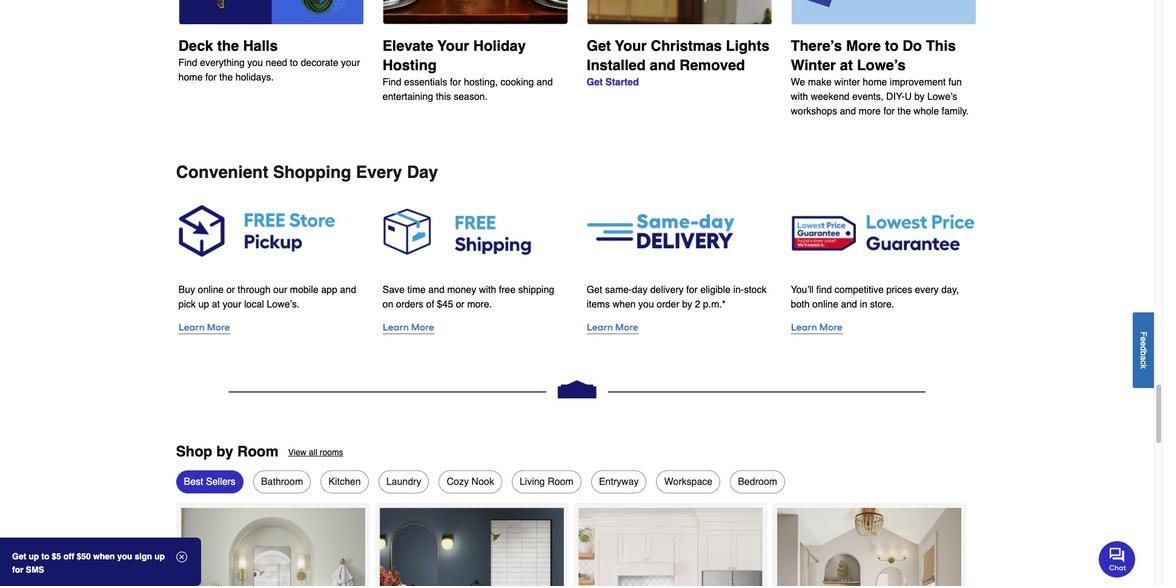 Task type: locate. For each thing, give the bounding box(es) containing it.
sign
[[135, 552, 152, 562]]

online right "buy"
[[198, 285, 224, 296]]

0 horizontal spatial online
[[198, 285, 224, 296]]

0 horizontal spatial room
[[237, 444, 279, 461]]

both
[[791, 299, 810, 310]]

up
[[198, 299, 209, 310], [29, 552, 39, 562], [154, 552, 165, 562]]

0 vertical spatial by
[[915, 91, 925, 102]]

lowe's
[[857, 57, 906, 74], [928, 91, 958, 102]]

0 vertical spatial room
[[237, 444, 279, 461]]

a
[[1139, 356, 1149, 360]]

orders
[[396, 299, 424, 310]]

your right decorate
[[341, 57, 360, 68]]

more
[[846, 37, 881, 54]]

your inside the buy online or through our mobile app and pick up at your local lowe's.
[[223, 299, 242, 310]]

and right app
[[340, 285, 356, 296]]

with down "we"
[[791, 91, 808, 102]]

for down diy-
[[884, 106, 895, 117]]

get up the items
[[587, 285, 603, 296]]

1 horizontal spatial your
[[615, 37, 647, 54]]

lights
[[726, 37, 770, 54]]

1 horizontal spatial lowe's
[[928, 91, 958, 102]]

the down everything
[[219, 72, 233, 83]]

shopping
[[273, 162, 351, 182]]

learn more image
[[178, 319, 363, 336], [383, 319, 568, 336], [587, 319, 772, 336], [791, 319, 976, 336]]

0 vertical spatial find
[[178, 57, 197, 68]]

hosting
[[383, 57, 437, 74]]

living
[[520, 477, 545, 488]]

your up installed
[[615, 37, 647, 54]]

lowest price guarantee. image
[[791, 201, 976, 261]]

1 horizontal spatial your
[[341, 57, 360, 68]]

nook
[[472, 477, 494, 488]]

0 horizontal spatial to
[[41, 552, 49, 562]]

2 vertical spatial by
[[216, 444, 233, 461]]

and left the "in"
[[841, 299, 858, 310]]

and left the more
[[840, 106, 856, 117]]

find down deck
[[178, 57, 197, 68]]

free shipping. image
[[383, 201, 568, 261]]

your for get
[[615, 37, 647, 54]]

when down same-
[[613, 299, 636, 310]]

1 horizontal spatial when
[[613, 299, 636, 310]]

white icicle lights with a white cord hanging from the roofline of a house. image
[[587, 0, 772, 24]]

winter
[[835, 77, 861, 88]]

0 horizontal spatial at
[[212, 299, 220, 310]]

or left through
[[226, 285, 235, 296]]

view all rooms
[[288, 448, 343, 458]]

your left local
[[223, 299, 242, 310]]

you down day
[[639, 299, 654, 310]]

the
[[217, 37, 239, 54], [219, 72, 233, 83], [898, 106, 911, 117]]

1 vertical spatial to
[[290, 57, 298, 68]]

your inside "deck the halls find everything you need to decorate your home for the holidays."
[[341, 57, 360, 68]]

home
[[178, 72, 203, 83], [863, 77, 887, 88]]

you inside "deck the halls find everything you need to decorate your home for the holidays."
[[247, 57, 263, 68]]

1 horizontal spatial home
[[863, 77, 887, 88]]

1 vertical spatial you
[[639, 299, 654, 310]]

for left sms
[[12, 565, 23, 575]]

2 horizontal spatial you
[[639, 299, 654, 310]]

2 your from the left
[[615, 37, 647, 54]]

same day delivery. image
[[587, 201, 772, 261]]

0 horizontal spatial home
[[178, 72, 203, 83]]

this
[[926, 37, 956, 54]]

1 vertical spatial or
[[456, 299, 465, 310]]

3 learn more image from the left
[[587, 319, 772, 336]]

1 horizontal spatial room
[[548, 477, 574, 488]]

by inside get same-day delivery for eligible in-stock items when you order by 2 p.m.*
[[682, 299, 693, 310]]

1 vertical spatial room
[[548, 477, 574, 488]]

fun
[[949, 77, 962, 88]]

when
[[613, 299, 636, 310], [93, 552, 115, 562]]

weekend
[[811, 91, 850, 102]]

by left 2
[[682, 299, 693, 310]]

and inside the you'll find competitive prices every day, both online and in store.
[[841, 299, 858, 310]]

0 vertical spatial you
[[247, 57, 263, 68]]

to inside there's more to do this winter at lowe's we make winter home improvement fun with weekend events, diy-u by lowe's workshops and more for the whole family.
[[885, 37, 899, 54]]

store.
[[870, 299, 895, 310]]

and right cooking
[[537, 77, 553, 88]]

2 horizontal spatial to
[[885, 37, 899, 54]]

0 vertical spatial or
[[226, 285, 235, 296]]

chat invite button image
[[1099, 541, 1136, 578]]

0 horizontal spatial find
[[178, 57, 197, 68]]

deck the halls find everything you need to decorate your home for the holidays.
[[178, 37, 360, 83]]

1 vertical spatial lowe's
[[928, 91, 958, 102]]

1 learn more image from the left
[[178, 319, 363, 336]]

1 vertical spatial at
[[212, 299, 220, 310]]

1 vertical spatial with
[[479, 285, 496, 296]]

0 horizontal spatial lowe's
[[857, 57, 906, 74]]

up for up
[[154, 552, 165, 562]]

workshops
[[791, 106, 838, 117]]

k
[[1139, 365, 1149, 369]]

to for get up to $5 off $50 when you sign up
[[41, 552, 49, 562]]

0 vertical spatial the
[[217, 37, 239, 54]]

2
[[695, 299, 701, 310]]

with up more.
[[479, 285, 496, 296]]

0 vertical spatial your
[[341, 57, 360, 68]]

get up sms
[[12, 552, 26, 562]]

0 horizontal spatial with
[[479, 285, 496, 296]]

home down deck
[[178, 72, 203, 83]]

2 horizontal spatial by
[[915, 91, 925, 102]]

events,
[[853, 91, 884, 102]]

0 vertical spatial when
[[613, 299, 636, 310]]

shipping
[[519, 285, 555, 296]]

essentials
[[404, 77, 447, 88]]

get started link
[[587, 77, 639, 88]]

room up bathroom
[[237, 444, 279, 461]]

room
[[237, 444, 279, 461], [548, 477, 574, 488]]

bedroom
[[738, 477, 778, 488]]

find inside elevate your holiday hosting find essentials for hosting, cooking and entertaining this season.
[[383, 77, 402, 88]]

at up winter
[[840, 57, 853, 74]]

lowe's down fun
[[928, 91, 958, 102]]

e up b
[[1139, 342, 1149, 346]]

1 horizontal spatial by
[[682, 299, 693, 310]]

0 vertical spatial with
[[791, 91, 808, 102]]

a yellow and gray step ladder, a lighted snowman stocking holder and a green extension cord. image
[[178, 0, 363, 24]]

your inside get your christmas lights installed and removed get started
[[615, 37, 647, 54]]

get down installed
[[587, 77, 603, 88]]

0 horizontal spatial by
[[216, 444, 233, 461]]

2 vertical spatial to
[[41, 552, 49, 562]]

to right need
[[290, 57, 298, 68]]

and down christmas
[[650, 57, 676, 74]]

by up sellers
[[216, 444, 233, 461]]

or
[[226, 285, 235, 296], [456, 299, 465, 310]]

to left do
[[885, 37, 899, 54]]

1 horizontal spatial online
[[813, 299, 839, 310]]

get your christmas lights installed and removed get started
[[587, 37, 770, 88]]

for inside there's more to do this winter at lowe's we make winter home improvement fun with weekend events, diy-u by lowe's workshops and more for the whole family.
[[884, 106, 895, 117]]

and inside get your christmas lights installed and removed get started
[[650, 57, 676, 74]]

0 horizontal spatial or
[[226, 285, 235, 296]]

1 vertical spatial your
[[223, 299, 242, 310]]

day
[[407, 162, 438, 182]]

0 horizontal spatial you
[[117, 552, 132, 562]]

0 vertical spatial online
[[198, 285, 224, 296]]

online down find
[[813, 299, 839, 310]]

your
[[341, 57, 360, 68], [223, 299, 242, 310]]

1 vertical spatial find
[[383, 77, 402, 88]]

your inside elevate your holiday hosting find essentials for hosting, cooking and entertaining this season.
[[438, 37, 470, 54]]

1 horizontal spatial you
[[247, 57, 263, 68]]

1 vertical spatial by
[[682, 299, 693, 310]]

whole
[[914, 106, 939, 117]]

1 horizontal spatial with
[[791, 91, 808, 102]]

1 vertical spatial online
[[813, 299, 839, 310]]

1 vertical spatial when
[[93, 552, 115, 562]]

2 horizontal spatial up
[[198, 299, 209, 310]]

f e e d b a c k button
[[1133, 312, 1155, 388]]

get inside get same-day delivery for eligible in-stock items when you order by 2 p.m.*
[[587, 285, 603, 296]]

home inside there's more to do this winter at lowe's we make winter home improvement fun with weekend events, diy-u by lowe's workshops and more for the whole family.
[[863, 77, 887, 88]]

up up sms
[[29, 552, 39, 562]]

the up everything
[[217, 37, 239, 54]]

best sellers
[[184, 477, 236, 488]]

or down money
[[456, 299, 465, 310]]

and up 'of'
[[429, 285, 445, 296]]

home inside "deck the halls find everything you need to decorate your home for the holidays."
[[178, 72, 203, 83]]

by right u
[[915, 91, 925, 102]]

you'll
[[791, 285, 814, 296]]

pick
[[178, 299, 196, 310]]

0 horizontal spatial up
[[29, 552, 39, 562]]

with inside save time and money with free shipping on orders of $45 or more.
[[479, 285, 496, 296]]

learn more image for more.
[[383, 319, 568, 336]]

lowe's down more
[[857, 57, 906, 74]]

up inside the buy online or through our mobile app and pick up at your local lowe's.
[[198, 299, 209, 310]]

1 horizontal spatial or
[[456, 299, 465, 310]]

for down everything
[[205, 72, 217, 83]]

at inside the buy online or through our mobile app and pick up at your local lowe's.
[[212, 299, 220, 310]]

sellers
[[206, 477, 236, 488]]

learn more image down lowe's.
[[178, 319, 363, 336]]

learn more image down more.
[[383, 319, 568, 336]]

1 horizontal spatial up
[[154, 552, 165, 562]]

0 horizontal spatial when
[[93, 552, 115, 562]]

2 learn more image from the left
[[383, 319, 568, 336]]

up for online
[[198, 299, 209, 310]]

at right pick
[[212, 299, 220, 310]]

0 vertical spatial at
[[840, 57, 853, 74]]

our
[[273, 285, 287, 296]]

1 horizontal spatial at
[[840, 57, 853, 74]]

elevate
[[383, 37, 434, 54]]

learn more image for local
[[178, 319, 363, 336]]

to left $5
[[41, 552, 49, 562]]

learn more image down store.
[[791, 319, 976, 336]]

to inside "deck the halls find everything you need to decorate your home for the holidays."
[[290, 57, 298, 68]]

and
[[650, 57, 676, 74], [537, 77, 553, 88], [840, 106, 856, 117], [340, 285, 356, 296], [429, 285, 445, 296], [841, 299, 858, 310]]

eligible
[[701, 285, 731, 296]]

you up holidays.
[[247, 57, 263, 68]]

view
[[288, 448, 307, 458]]

order
[[657, 299, 680, 310]]

for
[[205, 72, 217, 83], [450, 77, 461, 88], [884, 106, 895, 117], [687, 285, 698, 296], [12, 565, 23, 575]]

2 vertical spatial the
[[898, 106, 911, 117]]

1 your from the left
[[438, 37, 470, 54]]

when right $50
[[93, 552, 115, 562]]

0 horizontal spatial your
[[223, 299, 242, 310]]

home up "events,"
[[863, 77, 887, 88]]

your down the a holiday table with plates on chargers, gold candlesticks, a vase with greenery and poinsettias. image
[[438, 37, 470, 54]]

0 horizontal spatial your
[[438, 37, 470, 54]]

workspace
[[664, 477, 713, 488]]

f e e d b a c k
[[1139, 332, 1149, 369]]

you inside 'get up to $5 off $50 when you sign up for sms'
[[117, 552, 132, 562]]

best
[[184, 477, 203, 488]]

you
[[247, 57, 263, 68], [639, 299, 654, 310], [117, 552, 132, 562]]

rooms
[[320, 448, 343, 458]]

find up entertaining
[[383, 77, 402, 88]]

deck
[[178, 37, 213, 54]]

for up 2
[[687, 285, 698, 296]]

for up this
[[450, 77, 461, 88]]

you inside get same-day delivery for eligible in-stock items when you order by 2 p.m.*
[[639, 299, 654, 310]]

day
[[632, 285, 648, 296]]

room right living
[[548, 477, 574, 488]]

when inside get same-day delivery for eligible in-stock items when you order by 2 p.m.*
[[613, 299, 636, 310]]

0 vertical spatial to
[[885, 37, 899, 54]]

entertaining
[[383, 91, 433, 102]]

up right sign
[[154, 552, 165, 562]]

$45
[[437, 299, 453, 310]]

get up installed
[[587, 37, 611, 54]]

up right pick
[[198, 299, 209, 310]]

1 horizontal spatial find
[[383, 77, 402, 88]]

buy
[[178, 285, 195, 296]]

kitchen
[[329, 477, 361, 488]]

the down u
[[898, 106, 911, 117]]

of
[[426, 299, 434, 310]]

through
[[238, 285, 271, 296]]

e up d on the right
[[1139, 337, 1149, 342]]

1 horizontal spatial to
[[290, 57, 298, 68]]

2 vertical spatial you
[[117, 552, 132, 562]]

to inside 'get up to $5 off $50 when you sign up for sms'
[[41, 552, 49, 562]]

time
[[408, 285, 426, 296]]

learn more image down order
[[587, 319, 772, 336]]

1 vertical spatial the
[[219, 72, 233, 83]]

get inside 'get up to $5 off $50 when you sign up for sms'
[[12, 552, 26, 562]]

you left sign
[[117, 552, 132, 562]]

sms
[[26, 565, 44, 575]]



Task type: vqa. For each thing, say whether or not it's contained in the screenshot.
to in get up to $5 off $50 when you sign up for sms
yes



Task type: describe. For each thing, give the bounding box(es) containing it.
convenient shopping every day
[[176, 162, 438, 182]]

free
[[499, 285, 516, 296]]

entryway
[[599, 477, 639, 488]]

cooking
[[501, 77, 534, 88]]

cozy
[[447, 477, 469, 488]]

removed
[[680, 57, 745, 74]]

delivery
[[651, 285, 684, 296]]

diy-
[[887, 91, 905, 102]]

and inside there's more to do this winter at lowe's we make winter home improvement fun with weekend events, diy-u by lowe's workshops and more for the whole family.
[[840, 106, 856, 117]]

more
[[859, 106, 881, 117]]

c
[[1139, 360, 1149, 365]]

on
[[383, 299, 394, 310]]

same-
[[605, 285, 632, 296]]

or inside the buy online or through our mobile app and pick up at your local lowe's.
[[226, 285, 235, 296]]

4 learn more image from the left
[[791, 319, 976, 336]]

there's more to do this winter at lowe's we make winter home improvement fun with weekend events, diy-u by lowe's workshops and more for the whole family.
[[791, 37, 969, 117]]

a centered blue outline of the lowe's logo with page-divider lines extending left and right. image
[[176, 375, 978, 406]]

local
[[244, 299, 264, 310]]

do
[[903, 37, 922, 54]]

cozy nook
[[447, 477, 494, 488]]

online inside the buy online or through our mobile app and pick up at your local lowe's.
[[198, 285, 224, 296]]

season.
[[454, 91, 488, 102]]

family.
[[942, 106, 969, 117]]

b
[[1139, 351, 1149, 356]]

$50
[[77, 552, 91, 562]]

for inside "deck the halls find everything you need to decorate your home for the holidays."
[[205, 72, 217, 83]]

we
[[791, 77, 806, 88]]

save
[[383, 285, 405, 296]]

this
[[436, 91, 451, 102]]

and inside elevate your holiday hosting find essentials for hosting, cooking and entertaining this season.
[[537, 77, 553, 88]]

hosting,
[[464, 77, 498, 88]]

for inside elevate your holiday hosting find essentials for hosting, cooking and entertaining this season.
[[450, 77, 461, 88]]

every
[[915, 285, 939, 296]]

need
[[266, 57, 287, 68]]

your for elevate
[[438, 37, 470, 54]]

$5
[[52, 552, 61, 562]]

view all rooms link
[[288, 444, 343, 461]]

when inside 'get up to $5 off $50 when you sign up for sms'
[[93, 552, 115, 562]]

competitive
[[835, 285, 884, 296]]

f
[[1139, 332, 1149, 337]]

get up to $5 off $50 when you sign up for sms
[[12, 552, 165, 575]]

lowe's.
[[267, 299, 300, 310]]

every
[[356, 162, 402, 182]]

a holiday table with plates on chargers, gold candlesticks, a vase with greenery and poinsettias. image
[[383, 0, 568, 24]]

bathroom
[[261, 477, 303, 488]]

get for in-
[[587, 285, 603, 296]]

app
[[321, 285, 337, 296]]

stock
[[744, 285, 767, 296]]

p.m.*
[[703, 299, 726, 310]]

for inside get same-day delivery for eligible in-stock items when you order by 2 p.m.*
[[687, 285, 698, 296]]

find
[[817, 285, 832, 296]]

everything
[[200, 57, 245, 68]]

0 vertical spatial lowe's
[[857, 57, 906, 74]]

installed
[[587, 57, 646, 74]]

get for when
[[12, 552, 26, 562]]

shop
[[176, 444, 212, 461]]

d
[[1139, 346, 1149, 351]]

the inside there's more to do this winter at lowe's we make winter home improvement fun with weekend events, diy-u by lowe's workshops and more for the whole family.
[[898, 106, 911, 117]]

for inside 'get up to $5 off $50 when you sign up for sms'
[[12, 565, 23, 575]]

online inside the you'll find competitive prices every day, both online and in store.
[[813, 299, 839, 310]]

winter
[[791, 57, 836, 74]]

christmas
[[651, 37, 722, 54]]

day,
[[942, 285, 959, 296]]

with inside there's more to do this winter at lowe's we make winter home improvement fun with weekend events, diy-u by lowe's workshops and more for the whole family.
[[791, 91, 808, 102]]

shop by room
[[176, 444, 279, 461]]

living room
[[520, 477, 574, 488]]

holiday
[[474, 37, 526, 54]]

and inside save time and money with free shipping on orders of $45 or more.
[[429, 285, 445, 296]]

at inside there's more to do this winter at lowe's we make winter home improvement fun with weekend events, diy-u by lowe's workshops and more for the whole family.
[[840, 57, 853, 74]]

weekending at lowe's. image
[[791, 0, 976, 24]]

mobile
[[290, 285, 319, 296]]

all
[[309, 448, 317, 458]]

get for removed
[[587, 37, 611, 54]]

2 e from the top
[[1139, 342, 1149, 346]]

by inside there's more to do this winter at lowe's we make winter home improvement fun with weekend events, diy-u by lowe's workshops and more for the whole family.
[[915, 91, 925, 102]]

free store pickup. image
[[178, 201, 363, 261]]

started
[[606, 77, 639, 88]]

to for there's more to do this winter at lowe's
[[885, 37, 899, 54]]

holidays.
[[236, 72, 274, 83]]

halls
[[243, 37, 278, 54]]

items
[[587, 299, 610, 310]]

improvement
[[890, 77, 946, 88]]

find inside "deck the halls find everything you need to decorate your home for the holidays."
[[178, 57, 197, 68]]

more.
[[467, 299, 492, 310]]

learn more image for by
[[587, 319, 772, 336]]

you'll find competitive prices every day, both online and in store.
[[791, 285, 959, 310]]

in-
[[734, 285, 744, 296]]

off
[[64, 552, 74, 562]]

get same-day delivery for eligible in-stock items when you order by 2 p.m.*
[[587, 285, 767, 310]]

or inside save time and money with free shipping on orders of $45 or more.
[[456, 299, 465, 310]]

money
[[447, 285, 476, 296]]

1 e from the top
[[1139, 337, 1149, 342]]

elevate your holiday hosting find essentials for hosting, cooking and entertaining this season.
[[383, 37, 553, 102]]

u
[[905, 91, 912, 102]]

there's
[[791, 37, 842, 54]]

make
[[808, 77, 832, 88]]

and inside the buy online or through our mobile app and pick up at your local lowe's.
[[340, 285, 356, 296]]



